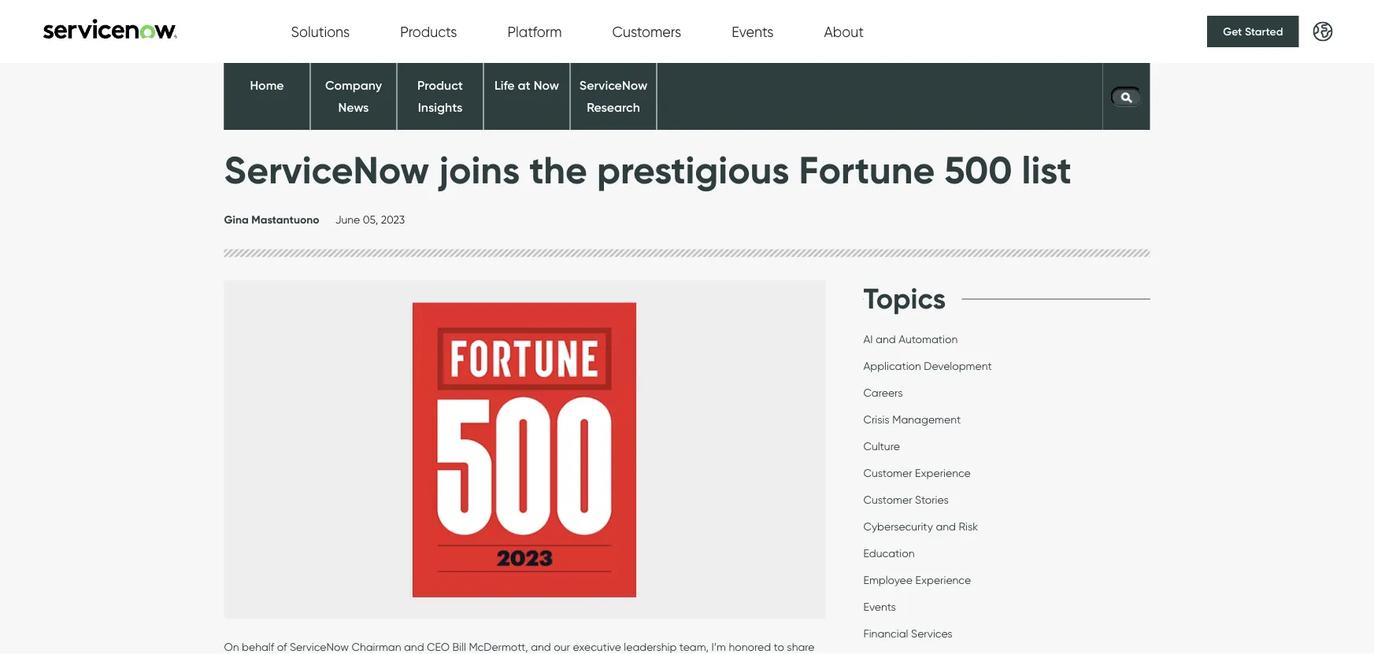 Task type: vqa. For each thing, say whether or not it's contained in the screenshot.
Cybersecurity and Risk link
yes



Task type: describe. For each thing, give the bounding box(es) containing it.
financial services
[[864, 627, 953, 641]]

products button
[[400, 23, 457, 40]]

fortune 500 2023 image
[[224, 281, 826, 619]]

mcdermott,
[[469, 641, 528, 655]]

customer stories
[[864, 493, 949, 507]]

platform
[[508, 23, 562, 40]]

development
[[924, 359, 992, 373]]

news
[[338, 99, 369, 115]]

on
[[224, 641, 239, 655]]

home
[[250, 78, 284, 93]]

servicenow inside the 'on behalf of servicenow chairman and ceo bill mcdermott, and our executive leadership team, i'm honored to share'
[[290, 641, 349, 655]]

events for events popup button at the top of the page
[[732, 23, 774, 40]]

crisis management link
[[864, 413, 961, 430]]

customer experience
[[864, 466, 971, 480]]

automation
[[899, 333, 958, 346]]

solutions button
[[291, 23, 350, 40]]

share
[[787, 641, 815, 655]]

servicenow research
[[580, 78, 648, 115]]

cybersecurity
[[864, 520, 934, 533]]

life at now link
[[495, 78, 559, 93]]

chairman
[[352, 641, 401, 655]]

customer for customer experience
[[864, 466, 913, 480]]

crisis
[[864, 413, 890, 426]]

behalf
[[242, 641, 274, 655]]

june 05, 2023
[[335, 213, 405, 227]]

careers
[[864, 386, 903, 399]]

now
[[534, 78, 559, 93]]

events link
[[864, 600, 897, 618]]

stories
[[916, 493, 949, 507]]

servicenow for servicenow research
[[580, 78, 648, 93]]

application
[[864, 359, 922, 373]]

prestigious
[[597, 146, 790, 194]]

application development
[[864, 359, 992, 373]]

customer for customer stories
[[864, 493, 913, 507]]

customer stories link
[[864, 493, 949, 511]]

platform button
[[508, 23, 562, 40]]

product insights
[[418, 78, 463, 115]]

crisis management
[[864, 413, 961, 426]]

at
[[518, 78, 531, 93]]

company
[[325, 78, 382, 93]]

servicenow for servicenow joins the prestigious fortune 500 list
[[224, 146, 430, 194]]

experience for employee experience
[[916, 574, 972, 587]]

of
[[277, 641, 287, 655]]

culture link
[[864, 440, 900, 457]]

culture
[[864, 440, 900, 453]]

2023
[[381, 213, 405, 227]]

joins
[[439, 146, 520, 194]]

servicenow research link
[[580, 78, 648, 115]]

started
[[1246, 24, 1284, 38]]

and left ceo
[[404, 641, 424, 655]]

product insights link
[[418, 78, 463, 115]]

cybersecurity and risk link
[[864, 520, 979, 537]]

and left our
[[531, 641, 551, 655]]

and right ai
[[876, 333, 896, 346]]

mastantuono
[[252, 213, 320, 227]]

application development link
[[864, 359, 992, 377]]

company news
[[325, 78, 382, 115]]

customer experience link
[[864, 466, 971, 484]]

cybersecurity and risk
[[864, 520, 979, 533]]

05,
[[363, 213, 378, 227]]

financial
[[864, 627, 909, 641]]

ai
[[864, 333, 873, 346]]



Task type: locate. For each thing, give the bounding box(es) containing it.
500
[[945, 146, 1013, 194]]

Search text field
[[1111, 87, 1143, 106]]

fortune
[[799, 146, 935, 194]]

get
[[1224, 24, 1243, 38]]

0 vertical spatial experience
[[916, 466, 971, 480]]

events button
[[732, 23, 774, 40]]

the
[[530, 146, 588, 194]]

gina
[[224, 213, 249, 227]]

events for the events link
[[864, 600, 897, 614]]

servicenow joins the prestigious fortune 500 list
[[224, 146, 1072, 194]]

gina mastantuono link
[[224, 213, 320, 231]]

insights
[[418, 99, 463, 115]]

1 vertical spatial servicenow
[[224, 146, 430, 194]]

employee experience
[[864, 574, 972, 587]]

experience up stories
[[916, 466, 971, 480]]

customer up cybersecurity
[[864, 493, 913, 507]]

june
[[335, 213, 360, 227]]

product
[[418, 78, 463, 93]]

services
[[912, 627, 953, 641]]

risk
[[959, 520, 979, 533]]

servicenow up research at top
[[580, 78, 648, 93]]

executive
[[573, 641, 621, 655]]

employee
[[864, 574, 913, 587]]

management
[[893, 413, 961, 426]]

products
[[400, 23, 457, 40]]

0 vertical spatial customer
[[864, 466, 913, 480]]

to
[[774, 641, 785, 655]]

about
[[824, 23, 864, 40]]

education link
[[864, 547, 915, 564]]

servicenow
[[580, 78, 648, 93], [224, 146, 430, 194], [290, 641, 349, 655]]

i'm
[[712, 641, 726, 655]]

customers button
[[613, 23, 682, 40]]

home link
[[250, 78, 284, 93]]

1 experience from the top
[[916, 466, 971, 480]]

customer down culture link
[[864, 466, 913, 480]]

education
[[864, 547, 915, 560]]

our
[[554, 641, 570, 655]]

solutions
[[291, 23, 350, 40]]

2 customer from the top
[[864, 493, 913, 507]]

ai and automation
[[864, 333, 958, 346]]

research
[[587, 99, 640, 115]]

servicenow right of
[[290, 641, 349, 655]]

1 vertical spatial events
[[864, 600, 897, 614]]

life
[[495, 78, 515, 93]]

customer
[[864, 466, 913, 480], [864, 493, 913, 507]]

about button
[[824, 23, 864, 40]]

get started
[[1224, 24, 1284, 38]]

list
[[1022, 146, 1072, 194]]

leadership
[[624, 641, 677, 655]]

on behalf of servicenow chairman and ceo bill mcdermott, and our executive leadership team, i'm honored to share
[[224, 641, 815, 655]]

customers
[[613, 23, 682, 40]]

get started link
[[1208, 16, 1300, 47]]

1 vertical spatial customer
[[864, 493, 913, 507]]

1 horizontal spatial events
[[864, 600, 897, 614]]

gina mastantuono
[[224, 213, 320, 227]]

team,
[[680, 641, 709, 655]]

servicenow up june
[[224, 146, 430, 194]]

None search field
[[1103, 83, 1151, 110]]

company news link
[[325, 78, 382, 115]]

0 vertical spatial servicenow
[[580, 78, 648, 93]]

0 vertical spatial events
[[732, 23, 774, 40]]

0 horizontal spatial events
[[732, 23, 774, 40]]

ceo
[[427, 641, 450, 655]]

careers link
[[864, 386, 903, 403]]

ai and automation link
[[864, 333, 958, 350]]

employee experience link
[[864, 574, 972, 591]]

bill
[[453, 641, 466, 655]]

honored
[[729, 641, 771, 655]]

1 customer from the top
[[864, 466, 913, 480]]

1 vertical spatial experience
[[916, 574, 972, 587]]

and
[[876, 333, 896, 346], [936, 520, 956, 533], [404, 641, 424, 655], [531, 641, 551, 655]]

2 experience from the top
[[916, 574, 972, 587]]

experience up services
[[916, 574, 972, 587]]

financial services link
[[864, 627, 953, 645]]

2 vertical spatial servicenow
[[290, 641, 349, 655]]

life at now
[[495, 78, 559, 93]]

and left risk
[[936, 520, 956, 533]]

experience for customer experience
[[916, 466, 971, 480]]

topics
[[864, 281, 946, 317]]



